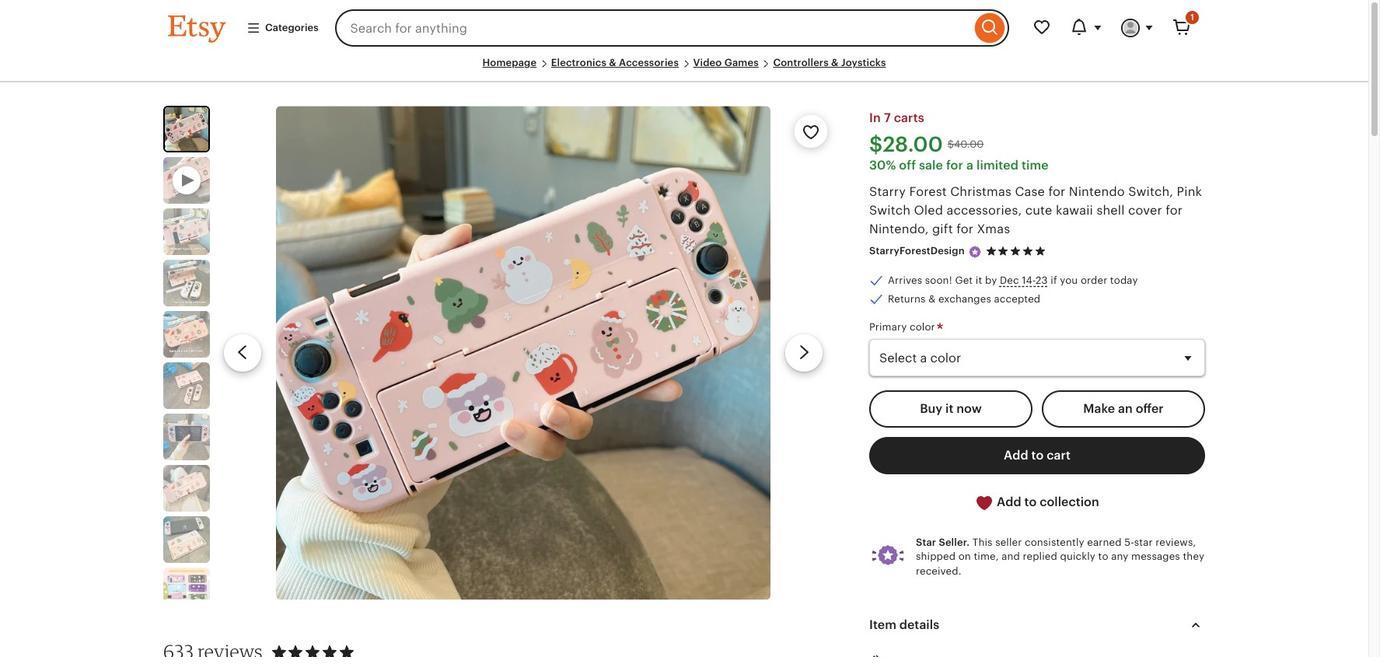 Task type: locate. For each thing, give the bounding box(es) containing it.
returns & exchanges accepted
[[889, 293, 1041, 305]]

& for returns
[[929, 293, 936, 305]]

limited
[[977, 158, 1019, 173]]

buy
[[921, 402, 943, 417]]

video games
[[694, 57, 759, 68]]

none search field inside the categories 'banner'
[[335, 9, 1010, 47]]

nintendo,
[[870, 222, 929, 237]]

add
[[1005, 448, 1029, 463], [998, 495, 1022, 510]]

starry forest christmas case for nintendo switch pink switch for switch lite image
[[163, 311, 210, 358]]

& right "electronics"
[[609, 57, 617, 68]]

30%
[[870, 158, 897, 173]]

buy it now
[[921, 402, 982, 417]]

primary color
[[870, 321, 939, 333]]

starry forest christmas case for nintendo switch pink switch image 7 image
[[163, 465, 210, 512]]

time
[[1022, 158, 1049, 173]]

add left the cart
[[1005, 448, 1029, 463]]

2 horizontal spatial &
[[929, 293, 936, 305]]

1 horizontal spatial &
[[832, 57, 839, 68]]

cart
[[1047, 448, 1071, 463]]

1 vertical spatial add
[[998, 495, 1022, 510]]

to left the cart
[[1032, 448, 1044, 463]]

$28.00
[[870, 132, 944, 157]]

& left joysticks
[[832, 57, 839, 68]]

shipped
[[917, 551, 956, 563]]

to left collection
[[1025, 495, 1037, 510]]

sale
[[920, 158, 944, 173]]

starry forest christmas case for nintendo switch, pink switch oled accessories, cute kawaii shell cover for nintendo, gift for xmas
[[870, 185, 1203, 237]]

None search field
[[335, 9, 1010, 47]]

arrives
[[889, 275, 923, 286]]

controllers
[[774, 57, 829, 68]]

$40.00
[[948, 138, 985, 150]]

0 horizontal spatial &
[[609, 57, 617, 68]]

and
[[1002, 551, 1021, 563]]

categories banner
[[140, 0, 1229, 56]]

video
[[694, 57, 722, 68]]

collection
[[1040, 495, 1100, 510]]

starry forest christmas case for nintendo switch pink switch for regular switch image
[[163, 209, 210, 255]]

in
[[870, 111, 881, 125]]

0 vertical spatial it
[[976, 275, 983, 286]]

& right returns
[[929, 293, 936, 305]]

returns
[[889, 293, 926, 305]]

to down earned
[[1099, 551, 1109, 563]]

to
[[1032, 448, 1044, 463], [1025, 495, 1037, 510], [1099, 551, 1109, 563]]

add up seller
[[998, 495, 1022, 510]]

add to cart button
[[870, 438, 1206, 475]]

to inside this seller consistently earned 5-star reviews, shipped on time, and replied quickly to any messages they received.
[[1099, 551, 1109, 563]]

it right buy
[[946, 402, 954, 417]]

earned
[[1088, 537, 1122, 549]]

for
[[947, 158, 964, 173], [1049, 185, 1066, 199], [1166, 203, 1183, 218], [957, 222, 974, 237]]

switch
[[870, 203, 911, 218]]

starry forest christmas case for nintendo switch pink switch image 1 image
[[277, 106, 771, 600], [165, 108, 209, 151]]

menu bar
[[168, 56, 1201, 83]]

carts
[[894, 111, 925, 125]]

to for collection
[[1025, 495, 1037, 510]]

star
[[1135, 537, 1154, 549]]

christmas
[[951, 185, 1012, 199]]

2 vertical spatial to
[[1099, 551, 1109, 563]]

if
[[1051, 275, 1058, 286]]

starry forest christmas case for nintendo switch pink switch image 9 image
[[163, 568, 210, 615]]

by
[[986, 275, 998, 286]]

cover
[[1129, 203, 1163, 218]]

to inside the add to collection button
[[1025, 495, 1037, 510]]

forest
[[910, 185, 948, 199]]

star
[[917, 537, 937, 549]]

xmas
[[978, 222, 1011, 237]]

0 horizontal spatial it
[[946, 402, 954, 417]]

gift
[[933, 222, 954, 237]]

to inside add to cart button
[[1032, 448, 1044, 463]]

star_seller image
[[968, 245, 982, 259]]

1 vertical spatial it
[[946, 402, 954, 417]]

nintendo
[[1070, 185, 1126, 199]]

dec
[[1000, 275, 1020, 286]]

1 link
[[1164, 9, 1201, 47]]

0 vertical spatial to
[[1032, 448, 1044, 463]]

seller.
[[939, 537, 970, 549]]

1 vertical spatial to
[[1025, 495, 1037, 510]]

replied
[[1024, 551, 1058, 563]]

accessories,
[[947, 203, 1023, 218]]

for up the 'kawaii'
[[1049, 185, 1066, 199]]

for right the gift
[[957, 222, 974, 237]]

&
[[609, 57, 617, 68], [832, 57, 839, 68], [929, 293, 936, 305]]

categories
[[265, 22, 319, 33]]

soon! get
[[926, 275, 974, 286]]

in 7 carts
[[870, 111, 925, 125]]

electronics & accessories
[[551, 57, 679, 68]]

it left by
[[976, 275, 983, 286]]

homepage link
[[483, 57, 537, 68]]

0 vertical spatial add
[[1005, 448, 1029, 463]]

& for controllers
[[832, 57, 839, 68]]

color
[[910, 321, 936, 333]]

item
[[870, 617, 897, 632]]

starryforestdesign link
[[870, 245, 965, 257]]



Task type: describe. For each thing, give the bounding box(es) containing it.
a
[[967, 158, 974, 173]]

1 horizontal spatial starry forest christmas case for nintendo switch pink switch image 1 image
[[277, 106, 771, 600]]

consistently
[[1025, 537, 1085, 549]]

add to cart
[[1005, 448, 1071, 463]]

games
[[725, 57, 759, 68]]

accepted
[[995, 293, 1041, 305]]

homepage
[[483, 57, 537, 68]]

for down 'pink' at the right top
[[1166, 203, 1183, 218]]

received.
[[917, 565, 962, 577]]

arrives soon! get it by dec 14-23 if you order today
[[889, 275, 1139, 286]]

to for cart
[[1032, 448, 1044, 463]]

messages
[[1132, 551, 1181, 563]]

primary
[[870, 321, 907, 333]]

make an offer
[[1084, 402, 1164, 417]]

23
[[1036, 275, 1049, 286]]

categories button
[[235, 14, 330, 42]]

14-
[[1022, 275, 1036, 286]]

quickly
[[1061, 551, 1096, 563]]

add for add to collection
[[998, 495, 1022, 510]]

reviews,
[[1156, 537, 1197, 549]]

0 horizontal spatial starry forest christmas case for nintendo switch pink switch image 1 image
[[165, 108, 209, 151]]

starry forest christmas case for nintendo switch pink switch image 8 image
[[163, 517, 210, 563]]

seller
[[996, 537, 1023, 549]]

this
[[973, 537, 993, 549]]

kawaii
[[1056, 203, 1094, 218]]

controllers & joysticks link
[[774, 57, 887, 68]]

pink
[[1178, 185, 1203, 199]]

5-
[[1125, 537, 1135, 549]]

on
[[959, 551, 972, 563]]

case
[[1016, 185, 1046, 199]]

oled
[[915, 203, 944, 218]]

add to collection button
[[870, 484, 1206, 522]]

item details
[[870, 617, 940, 632]]

video games link
[[694, 57, 759, 68]]

they
[[1184, 551, 1205, 563]]

make an offer button
[[1043, 391, 1206, 428]]

today
[[1111, 275, 1139, 286]]

& for electronics
[[609, 57, 617, 68]]

star seller.
[[917, 537, 970, 549]]

exchanges
[[939, 293, 992, 305]]

starry
[[870, 185, 906, 199]]

now
[[957, 402, 982, 417]]

time,
[[974, 551, 999, 563]]

1 horizontal spatial it
[[976, 275, 983, 286]]

add for add to cart
[[1005, 448, 1029, 463]]

cute
[[1026, 203, 1053, 218]]

any
[[1112, 551, 1129, 563]]

off
[[900, 158, 917, 173]]

starry forest christmas case for nintendo switch pink switch for switch oled image
[[163, 260, 210, 307]]

starry forest christmas case for nintendo switch pink switch image 6 image
[[163, 414, 210, 461]]

starryforestdesign
[[870, 245, 965, 257]]

offer
[[1136, 402, 1164, 417]]

an
[[1119, 402, 1133, 417]]

Search for anything text field
[[335, 9, 972, 47]]

for left a
[[947, 158, 964, 173]]

30% off sale for a limited time
[[870, 158, 1049, 173]]

accessories
[[619, 57, 679, 68]]

electronics
[[551, 57, 607, 68]]

item details button
[[856, 607, 1220, 644]]

this seller consistently earned 5-star reviews, shipped on time, and replied quickly to any messages they received.
[[917, 537, 1205, 577]]

order
[[1081, 275, 1108, 286]]

menu bar containing homepage
[[168, 56, 1201, 83]]

you
[[1061, 275, 1079, 286]]

controllers & joysticks
[[774, 57, 887, 68]]

make
[[1084, 402, 1116, 417]]

starry forest christmas case for nintendo switch pink switch image 5 image
[[163, 363, 210, 409]]

buy it now button
[[870, 391, 1033, 428]]

1
[[1191, 12, 1195, 22]]

electronics & accessories link
[[551, 57, 679, 68]]

it inside button
[[946, 402, 954, 417]]

switch,
[[1129, 185, 1174, 199]]

7
[[885, 111, 891, 125]]

$28.00 $40.00
[[870, 132, 985, 157]]

add to collection
[[995, 495, 1100, 510]]

details
[[900, 617, 940, 632]]



Task type: vqa. For each thing, say whether or not it's contained in the screenshot.
(30%
no



